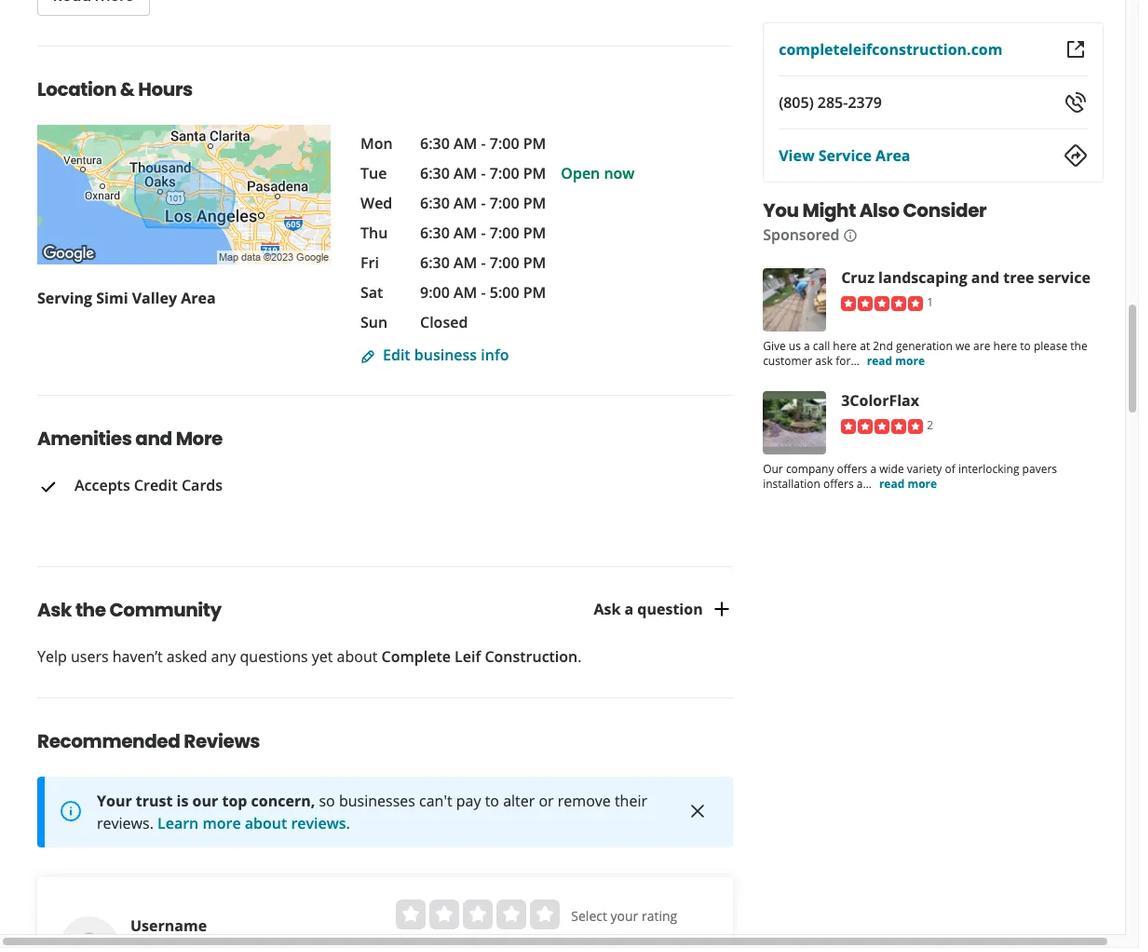 Task type: vqa. For each thing, say whether or not it's contained in the screenshot.
am
yes



Task type: locate. For each thing, give the bounding box(es) containing it.
closed
[[420, 312, 468, 333]]

cruz landscaping and tree service link
[[841, 267, 1090, 288]]

read more up 3colorflax link
[[867, 353, 925, 369]]

ask the community
[[37, 597, 222, 623]]

6:30 for fri
[[420, 253, 450, 273]]

tue
[[361, 163, 387, 184]]

ask a question
[[594, 599, 703, 620]]

1 horizontal spatial area
[[875, 145, 910, 166]]

6 am from the top
[[454, 282, 477, 303]]

0 vertical spatial the
[[1070, 338, 1087, 354]]

2 6:30 from the top
[[420, 163, 450, 184]]

also
[[859, 197, 899, 224]]

please
[[1034, 338, 1067, 354]]

learn more about reviews.
[[157, 813, 350, 834]]

4 pm from the top
[[523, 223, 546, 243]]

0 vertical spatial and
[[971, 267, 999, 288]]

2379
[[848, 92, 882, 113]]

amenities and more
[[37, 426, 223, 452]]

info alert
[[37, 777, 733, 848]]

ask up yelp
[[37, 597, 72, 623]]

about right yet
[[337, 647, 378, 667]]

read more link up 3colorflax link
[[867, 353, 925, 369]]

6:30 am - 7:00 pm for tue
[[420, 163, 546, 184]]

or
[[539, 791, 554, 811]]

2 am from the top
[[454, 163, 477, 184]]

a right us
[[803, 338, 810, 354]]

ask the community element
[[7, 566, 763, 668]]

7:00
[[490, 133, 519, 154], [490, 163, 519, 184], [490, 193, 519, 214], [490, 223, 519, 243], [490, 253, 519, 273]]

24 external link v2 image
[[1065, 38, 1087, 61]]

here
[[833, 338, 857, 354], [993, 338, 1017, 354]]

am for thu
[[454, 223, 477, 243]]

reviews.
[[97, 813, 154, 834], [291, 813, 350, 834]]

1 am from the top
[[454, 133, 477, 154]]

am for tue
[[454, 163, 477, 184]]

5 star rating image down cruz at the top right of page
[[841, 296, 923, 311]]

read more link right a…
[[879, 476, 937, 492]]

1 reviews. from the left
[[97, 813, 154, 834]]

select
[[571, 907, 607, 925]]

location & hours element
[[7, 46, 763, 365]]

5 6:30 from the top
[[420, 253, 450, 273]]

a left question
[[625, 599, 634, 620]]

can't
[[419, 791, 452, 811]]

area right service
[[875, 145, 910, 166]]

0 horizontal spatial about
[[245, 813, 287, 834]]

reviews. down so
[[291, 813, 350, 834]]

0 horizontal spatial and
[[135, 426, 172, 452]]

here right are
[[993, 338, 1017, 354]]

0 vertical spatial read more link
[[867, 353, 925, 369]]

1 vertical spatial area
[[181, 288, 216, 309]]

0 vertical spatial about
[[337, 647, 378, 667]]

0 horizontal spatial here
[[833, 338, 857, 354]]

1 - from the top
[[481, 133, 486, 154]]

5 star rating image for cruz landscaping and tree service
[[841, 296, 923, 311]]

3 6:30 from the top
[[420, 193, 450, 214]]

16 pencil v2 image
[[361, 349, 375, 364]]

3colorflax image
[[763, 391, 826, 455]]

am
[[454, 133, 477, 154], [454, 163, 477, 184], [454, 193, 477, 214], [454, 223, 477, 243], [454, 253, 477, 273], [454, 282, 477, 303]]

6:30
[[420, 133, 450, 154], [420, 163, 450, 184], [420, 193, 450, 214], [420, 223, 450, 243], [420, 253, 450, 273]]

0 horizontal spatial ask
[[37, 597, 72, 623]]

285-
[[817, 92, 848, 113]]

remove
[[558, 791, 611, 811]]

0 vertical spatial read more
[[867, 353, 925, 369]]

reviews. inside so businesses can't pay to alter or remove their reviews.
[[97, 813, 154, 834]]

1 horizontal spatial ask
[[594, 599, 621, 620]]

you might also consider
[[763, 197, 986, 224]]

the right please
[[1070, 338, 1087, 354]]

and left more
[[135, 426, 172, 452]]

2 7:00 from the top
[[490, 163, 519, 184]]

1 horizontal spatial to
[[1020, 338, 1031, 354]]

call
[[813, 338, 830, 354]]

more right 2nd
[[895, 353, 925, 369]]

2 horizontal spatial a
[[870, 461, 876, 477]]

6:30 am - 7:00 pm
[[420, 133, 546, 154], [420, 163, 546, 184], [420, 193, 546, 214], [420, 223, 546, 243], [420, 253, 546, 273]]

haven't
[[112, 647, 163, 667]]

username
[[130, 916, 207, 936]]

serving simi valley area
[[37, 288, 216, 309]]

give us a call here at 2nd generation we are here to please the customer ask for…
[[763, 338, 1087, 369]]

0 vertical spatial 5 star rating image
[[841, 296, 923, 311]]

trust
[[136, 791, 173, 811]]

6 pm from the top
[[523, 282, 546, 303]]

.
[[578, 647, 582, 667]]

now
[[604, 163, 635, 184]]

and left tree
[[971, 267, 999, 288]]

1 horizontal spatial a
[[803, 338, 810, 354]]

read more right a…
[[879, 476, 937, 492]]

1 here from the left
[[833, 338, 857, 354]]

read right 'for…'
[[867, 353, 892, 369]]

2 vertical spatial more
[[203, 813, 241, 834]]

read more
[[867, 353, 925, 369], [879, 476, 937, 492]]

- for sat
[[481, 282, 486, 303]]

3 6:30 am - 7:00 pm from the top
[[420, 193, 546, 214]]

recommended reviews element
[[7, 698, 733, 948]]

2 pm from the top
[[523, 163, 546, 184]]

1 pm from the top
[[523, 133, 546, 154]]

4 7:00 from the top
[[490, 223, 519, 243]]

area
[[875, 145, 910, 166], [181, 288, 216, 309]]

2 6:30 am - 7:00 pm from the top
[[420, 163, 546, 184]]

5 6:30 am - 7:00 pm from the top
[[420, 253, 546, 273]]

am for sat
[[454, 282, 477, 303]]

edit business info
[[383, 345, 509, 365]]

3 pm from the top
[[523, 193, 546, 214]]

0 horizontal spatial a
[[625, 599, 634, 620]]

top
[[222, 791, 247, 811]]

about down concern,
[[245, 813, 287, 834]]

0 vertical spatial more
[[895, 353, 925, 369]]

- for tue
[[481, 163, 486, 184]]

None radio
[[463, 900, 493, 930], [497, 900, 527, 930], [530, 900, 560, 930], [463, 900, 493, 930], [497, 900, 527, 930], [530, 900, 560, 930]]

recommended reviews
[[37, 729, 260, 755]]

5 - from the top
[[481, 253, 486, 273]]

4 6:30 from the top
[[420, 223, 450, 243]]

1 vertical spatial about
[[245, 813, 287, 834]]

6 - from the top
[[481, 282, 486, 303]]

about
[[337, 647, 378, 667], [245, 813, 287, 834]]

3 - from the top
[[481, 193, 486, 214]]

1 vertical spatial 5 star rating image
[[841, 419, 923, 434]]

more left the "of"
[[907, 476, 937, 492]]

about inside info "alert"
[[245, 813, 287, 834]]

generation
[[896, 338, 952, 354]]

so businesses can't pay to alter or remove their reviews.
[[97, 791, 647, 834]]

accepts credit cards
[[75, 475, 223, 496]]

ask
[[815, 353, 832, 369]]

1 vertical spatial read more
[[879, 476, 937, 492]]

2 - from the top
[[481, 163, 486, 184]]

here left at
[[833, 338, 857, 354]]

5 star rating image down 3colorflax
[[841, 419, 923, 434]]

leif
[[455, 647, 481, 667]]

6:30 am - 7:00 pm for wed
[[420, 193, 546, 214]]

cards
[[182, 475, 223, 496]]

1 horizontal spatial about
[[337, 647, 378, 667]]

open now
[[561, 163, 635, 184]]

more down the "top"
[[203, 813, 241, 834]]

a
[[803, 338, 810, 354], [870, 461, 876, 477], [625, 599, 634, 620]]

1 vertical spatial read more link
[[879, 476, 937, 492]]

rating element
[[396, 900, 560, 930]]

4 am from the top
[[454, 223, 477, 243]]

read right a…
[[879, 476, 904, 492]]

1 7:00 from the top
[[490, 133, 519, 154]]

0 horizontal spatial reviews.
[[97, 813, 154, 834]]

4 6:30 am - 7:00 pm from the top
[[420, 223, 546, 243]]

offers
[[837, 461, 867, 477], [823, 476, 854, 492]]

0 horizontal spatial area
[[181, 288, 216, 309]]

questions
[[240, 647, 308, 667]]

1 vertical spatial and
[[135, 426, 172, 452]]

&
[[120, 77, 135, 103]]

completeleifconstruction.com link
[[778, 39, 1002, 60]]

None radio
[[396, 900, 426, 930], [430, 900, 460, 930], [396, 900, 426, 930], [430, 900, 460, 930]]

to left please
[[1020, 338, 1031, 354]]

reviews. down your
[[97, 813, 154, 834]]

ask for ask a question
[[594, 599, 621, 620]]

a left wide at the right of page
[[870, 461, 876, 477]]

5 pm from the top
[[523, 253, 546, 273]]

(no rating) image
[[396, 900, 560, 930]]

0 vertical spatial read
[[867, 353, 892, 369]]

1 vertical spatial read
[[879, 476, 904, 492]]

edit
[[383, 345, 411, 365]]

5 am from the top
[[454, 253, 477, 273]]

pay
[[456, 791, 481, 811]]

area right valley
[[181, 288, 216, 309]]

the inside give us a call here at 2nd generation we are here to please the customer ask for…
[[1070, 338, 1087, 354]]

1 vertical spatial more
[[907, 476, 937, 492]]

pm for wed
[[523, 193, 546, 214]]

are
[[973, 338, 990, 354]]

- for mon
[[481, 133, 486, 154]]

0 horizontal spatial the
[[75, 597, 106, 623]]

1 vertical spatial the
[[75, 597, 106, 623]]

1 horizontal spatial the
[[1070, 338, 1087, 354]]

-
[[481, 133, 486, 154], [481, 163, 486, 184], [481, 193, 486, 214], [481, 223, 486, 243], [481, 253, 486, 273], [481, 282, 486, 303]]

read
[[867, 353, 892, 369], [879, 476, 904, 492]]

the up users
[[75, 597, 106, 623]]

1 vertical spatial to
[[485, 791, 499, 811]]

read more link for 3colorflax
[[879, 476, 937, 492]]

select your rating
[[571, 907, 677, 925]]

1 horizontal spatial and
[[971, 267, 999, 288]]

1 6:30 am - 7:00 pm from the top
[[420, 133, 546, 154]]

yet
[[312, 647, 333, 667]]

3 7:00 from the top
[[490, 193, 519, 214]]

1 horizontal spatial reviews.
[[291, 813, 350, 834]]

any
[[211, 647, 236, 667]]

read more for cruz landscaping and tree service
[[867, 353, 925, 369]]

question
[[638, 599, 703, 620]]

24 checkmark v2 image
[[37, 476, 60, 498]]

4 - from the top
[[481, 223, 486, 243]]

am for wed
[[454, 193, 477, 214]]

ask left question
[[594, 599, 621, 620]]

5 star rating image
[[841, 296, 923, 311], [841, 419, 923, 434]]

ask for ask the community
[[37, 597, 72, 623]]

1 6:30 from the top
[[420, 133, 450, 154]]

5 7:00 from the top
[[490, 253, 519, 273]]

1 vertical spatial a
[[870, 461, 876, 477]]

recommended
[[37, 729, 180, 755]]

0 horizontal spatial to
[[485, 791, 499, 811]]

3 am from the top
[[454, 193, 477, 214]]

7:00 for tue
[[490, 163, 519, 184]]

pm for tue
[[523, 163, 546, 184]]

0 vertical spatial to
[[1020, 338, 1031, 354]]

to right 'pay'
[[485, 791, 499, 811]]

24 info v2 image
[[60, 800, 82, 822]]

open
[[561, 163, 600, 184]]

company
[[786, 461, 834, 477]]

1 horizontal spatial here
[[993, 338, 1017, 354]]

and inside amenities and more element
[[135, 426, 172, 452]]

0 vertical spatial a
[[803, 338, 810, 354]]

installation
[[763, 476, 820, 492]]

read for 3colorflax
[[879, 476, 904, 492]]

2
[[927, 417, 933, 433]]

2 5 star rating image from the top
[[841, 419, 923, 434]]

mon
[[361, 133, 393, 154]]

2 vertical spatial a
[[625, 599, 634, 620]]

1 5 star rating image from the top
[[841, 296, 923, 311]]

pm for mon
[[523, 133, 546, 154]]



Task type: describe. For each thing, give the bounding box(es) containing it.
accepts
[[75, 475, 130, 496]]

sat
[[361, 282, 383, 303]]

we
[[955, 338, 970, 354]]

concern,
[[251, 791, 315, 811]]

read for cruz landscaping and tree service
[[867, 353, 892, 369]]

view
[[778, 145, 814, 166]]

more
[[176, 426, 223, 452]]

more for 3colorflax
[[907, 476, 937, 492]]

your
[[611, 907, 638, 925]]

- for wed
[[481, 193, 486, 214]]

might
[[802, 197, 856, 224]]

landscaping
[[878, 267, 967, 288]]

alter
[[503, 791, 535, 811]]

24 phone v2 image
[[1065, 91, 1087, 114]]

us
[[788, 338, 801, 354]]

location & hours
[[37, 77, 193, 103]]

to inside so businesses can't pay to alter or remove their reviews.
[[485, 791, 499, 811]]

simi
[[96, 288, 128, 309]]

yelp users haven't asked any questions yet about complete leif construction .
[[37, 647, 582, 667]]

- for fri
[[481, 253, 486, 273]]

- for thu
[[481, 223, 486, 243]]

complete
[[382, 647, 451, 667]]

pm for thu
[[523, 223, 546, 243]]

construction
[[485, 647, 578, 667]]

3colorflax link
[[841, 390, 919, 411]]

6:30 for tue
[[420, 163, 450, 184]]

2 here from the left
[[993, 338, 1017, 354]]

amenities
[[37, 426, 132, 452]]

close image
[[686, 801, 709, 823]]

is
[[177, 791, 189, 811]]

users
[[71, 647, 109, 667]]

pm for sat
[[523, 282, 546, 303]]

learn more about reviews. link
[[157, 813, 350, 834]]

9:00 am - 5:00 pm
[[420, 282, 546, 303]]

area inside location & hours element
[[181, 288, 216, 309]]

a…
[[856, 476, 871, 492]]

so
[[319, 791, 335, 811]]

am for mon
[[454, 133, 477, 154]]

sun
[[361, 312, 388, 333]]

fri
[[361, 253, 379, 273]]

our
[[192, 791, 218, 811]]

interlocking
[[958, 461, 1019, 477]]

cruz landscaping and tree service image
[[763, 268, 826, 332]]

a inside give us a call here at 2nd generation we are here to please the customer ask for…
[[803, 338, 810, 354]]

your
[[97, 791, 132, 811]]

pm for fri
[[523, 253, 546, 273]]

16 info v2 image
[[843, 228, 858, 243]]

businesses
[[339, 791, 415, 811]]

rating
[[642, 907, 677, 925]]

at
[[860, 338, 870, 354]]

cruz
[[841, 267, 874, 288]]

serving
[[37, 288, 92, 309]]

their
[[615, 791, 647, 811]]

7:00 for thu
[[490, 223, 519, 243]]

of
[[945, 461, 955, 477]]

(805) 285-2379
[[778, 92, 882, 113]]

business
[[414, 345, 477, 365]]

6:30 am - 7:00 pm for fri
[[420, 253, 546, 273]]

pavers
[[1022, 461, 1057, 477]]

more for cruz landscaping and tree service
[[895, 353, 925, 369]]

reviews
[[184, 729, 260, 755]]

(805)
[[778, 92, 813, 113]]

wide
[[879, 461, 904, 477]]

for…
[[835, 353, 859, 369]]

view service area
[[778, 145, 910, 166]]

our
[[763, 461, 783, 477]]

valley
[[132, 288, 177, 309]]

6:30 am - 7:00 pm for thu
[[420, 223, 546, 243]]

6:30 am - 7:00 pm for mon
[[420, 133, 546, 154]]

sponsored
[[763, 225, 839, 245]]

6:30 for mon
[[420, 133, 450, 154]]

2nd
[[873, 338, 893, 354]]

9:00
[[420, 282, 450, 303]]

hours
[[138, 77, 193, 103]]

5:00
[[490, 282, 519, 303]]

7:00 for wed
[[490, 193, 519, 214]]

service
[[1038, 267, 1090, 288]]

learn
[[157, 813, 199, 834]]

read more for 3colorflax
[[879, 476, 937, 492]]

amenities and more element
[[7, 395, 740, 537]]

1
[[927, 294, 933, 310]]

6:30 for thu
[[420, 223, 450, 243]]

more inside info "alert"
[[203, 813, 241, 834]]

offers left a…
[[823, 476, 854, 492]]

0 vertical spatial area
[[875, 145, 910, 166]]

5 star rating image for 3colorflax
[[841, 419, 923, 434]]

edit business info button
[[361, 345, 509, 365]]

community
[[109, 597, 222, 623]]

read more link for cruz landscaping and tree service
[[867, 353, 925, 369]]

am for fri
[[454, 253, 477, 273]]

you
[[763, 197, 798, 224]]

completeleifconstruction.com
[[778, 39, 1002, 60]]

offers left wide at the right of page
[[837, 461, 867, 477]]

3colorflax
[[841, 390, 919, 411]]

cruz landscaping and tree service
[[841, 267, 1090, 288]]

2 reviews. from the left
[[291, 813, 350, 834]]

variety
[[907, 461, 942, 477]]

7:00 for fri
[[490, 253, 519, 273]]

24 directions v2 image
[[1065, 144, 1087, 167]]

service
[[818, 145, 871, 166]]

to inside give us a call here at 2nd generation we are here to please the customer ask for…
[[1020, 338, 1031, 354]]

thu
[[361, 223, 388, 243]]

credit
[[134, 475, 178, 496]]

a inside our company offers a wide variety of interlocking pavers installation offers a…
[[870, 461, 876, 477]]

our company offers a wide variety of interlocking pavers installation offers a…
[[763, 461, 1057, 492]]

map image
[[37, 125, 331, 265]]

location
[[37, 77, 116, 103]]

6:30 for wed
[[420, 193, 450, 214]]

your trust is our top concern,
[[97, 791, 315, 811]]

give
[[763, 338, 785, 354]]

7:00 for mon
[[490, 133, 519, 154]]

customer
[[763, 353, 812, 369]]

about inside ask the community element
[[337, 647, 378, 667]]

24 add v2 image
[[710, 598, 733, 621]]



